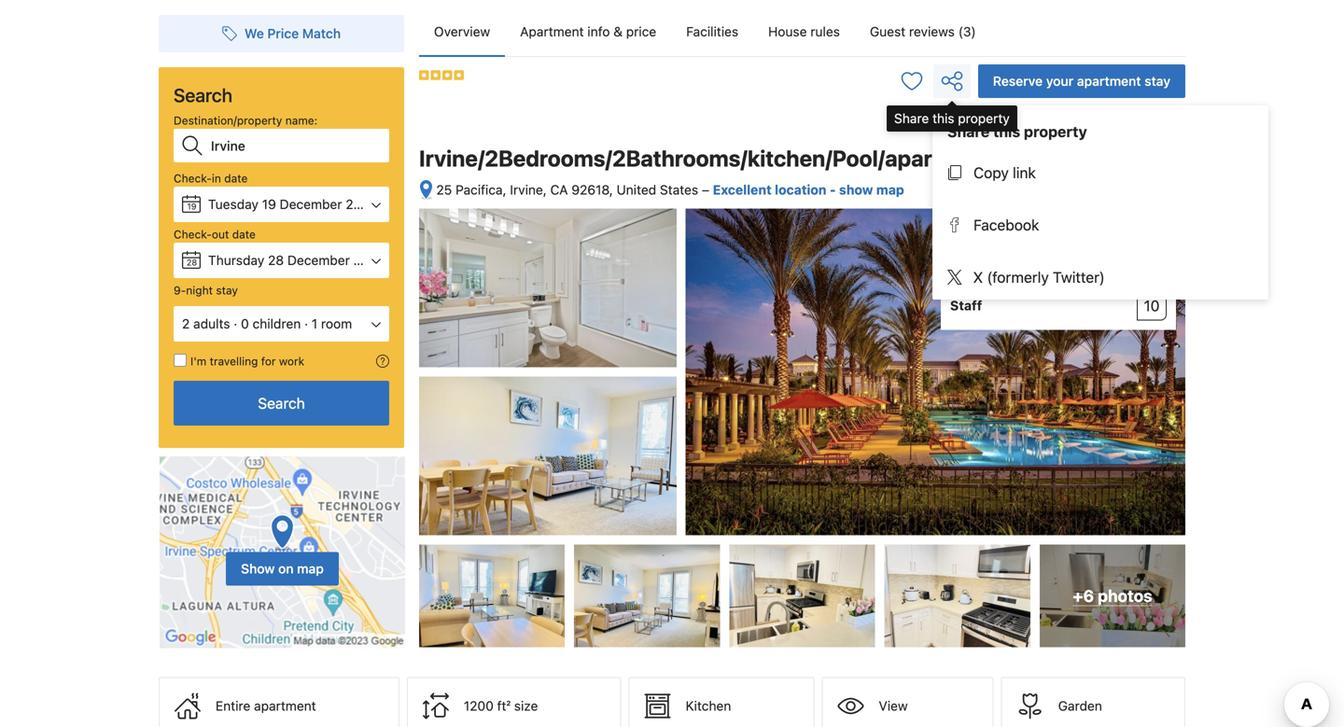 Task type: describe. For each thing, give the bounding box(es) containing it.
name:
[[286, 114, 318, 127]]

we
[[245, 26, 264, 41]]

+6 photos link
[[1040, 545, 1186, 648]]

25 pacifica, irvine, ca 92618, united states – excellent location - show map
[[437, 182, 905, 197]]

overview link
[[419, 7, 505, 56]]

0 horizontal spatial 19
[[187, 202, 197, 212]]

0 horizontal spatial property
[[958, 111, 1010, 126]]

check-out date
[[174, 228, 256, 241]]

2 adults · 0 children · 1 room
[[182, 316, 352, 332]]

house
[[769, 24, 807, 39]]

reserve
[[993, 73, 1043, 89]]

out
[[212, 228, 229, 241]]

in
[[212, 172, 221, 185]]

9-night stay
[[174, 284, 238, 297]]

2 · from the left
[[305, 316, 308, 332]]

–
[[702, 182, 710, 197]]

irvine/2bedrooms/2bathrooms/kitchen/pool/apartment
[[419, 145, 995, 171]]

work
[[279, 355, 305, 368]]

for
[[261, 355, 276, 368]]

facilities link
[[672, 7, 754, 56]]

1 · from the left
[[234, 316, 237, 332]]

+6
[[1073, 586, 1095, 606]]

search section
[[151, 0, 412, 649]]

night
[[186, 284, 213, 297]]

x
[[974, 268, 984, 286]]

1 horizontal spatial map
[[877, 182, 905, 197]]

reviews
[[909, 24, 955, 39]]

your
[[1047, 73, 1074, 89]]

show
[[840, 182, 874, 197]]

rules
[[811, 24, 840, 39]]

1200 ft² size
[[464, 698, 538, 714]]

states
[[660, 182, 699, 197]]

Where are you going? field
[[204, 129, 389, 162]]

share this property up copy
[[895, 111, 1010, 126]]

children
[[253, 316, 301, 332]]

1200
[[464, 698, 494, 714]]

-
[[830, 182, 836, 197]]

price
[[267, 26, 299, 41]]

room
[[321, 316, 352, 332]]

destination/property name:
[[174, 114, 318, 127]]

view
[[879, 698, 908, 714]]

price
[[626, 24, 657, 39]]

92618,
[[572, 182, 613, 197]]

guest
[[870, 24, 906, 39]]

2
[[182, 316, 190, 332]]

thursday 28 december 2023
[[208, 253, 385, 268]]

1 horizontal spatial property
[[1024, 123, 1088, 141]]

kitchen button
[[629, 677, 815, 727]]

irvine,
[[510, 182, 547, 197]]

date for check-in date
[[224, 172, 248, 185]]

click to open map view image
[[419, 179, 433, 201]]

facebook
[[974, 216, 1040, 234]]

garden button
[[1002, 677, 1186, 727]]

we price match
[[245, 26, 341, 41]]

we price match button
[[215, 17, 348, 50]]

1
[[312, 316, 318, 332]]

apartment info & price link
[[505, 7, 672, 56]]

check- for in
[[174, 172, 212, 185]]

excellent location - show map button
[[713, 182, 905, 197]]

facilities
[[687, 24, 739, 39]]

copy
[[974, 164, 1009, 182]]

size
[[514, 698, 538, 714]]

apartment info & price
[[520, 24, 657, 39]]

x (formerly twitter) button
[[933, 255, 1269, 300]]

0
[[241, 316, 249, 332]]

entire
[[216, 698, 251, 714]]

guest reviews (3)
[[870, 24, 976, 39]]

search button
[[174, 381, 389, 426]]

twitter)
[[1053, 268, 1105, 286]]

apartment inside reserve your apartment stay button
[[1078, 73, 1142, 89]]

stay inside search section
[[216, 284, 238, 297]]

stay inside button
[[1145, 73, 1171, 89]]

excellent
[[713, 182, 772, 197]]

ft²
[[497, 698, 511, 714]]

reserve your apartment stay
[[993, 73, 1171, 89]]

map inside search section
[[297, 561, 324, 577]]

december for 19
[[280, 197, 342, 212]]

adults
[[193, 316, 230, 332]]



Task type: locate. For each thing, give the bounding box(es) containing it.
&
[[614, 24, 623, 39]]

entire apartment
[[216, 698, 316, 714]]

search
[[174, 84, 232, 106], [258, 395, 305, 412]]

i'm
[[191, 355, 207, 368]]

2023 for thursday 28 december 2023
[[354, 253, 385, 268]]

0 horizontal spatial search
[[174, 84, 232, 106]]

1 vertical spatial apartment
[[254, 698, 316, 714]]

check- up tuesday
[[174, 172, 212, 185]]

check- down tuesday
[[174, 228, 212, 241]]

ca
[[551, 182, 568, 197]]

december
[[280, 197, 342, 212], [288, 253, 350, 268]]

if you select this option, we'll show you popular business travel features like breakfast, wifi and free parking. image
[[376, 355, 389, 368], [376, 355, 389, 368]]

search down work
[[258, 395, 305, 412]]

1 horizontal spatial apartment
[[1078, 73, 1142, 89]]

0 vertical spatial map
[[877, 182, 905, 197]]

· left 0
[[234, 316, 237, 332]]

this down the reviews on the right
[[933, 111, 955, 126]]

share down guest reviews (3) link on the top
[[895, 111, 929, 126]]

scored 10 element
[[1137, 291, 1167, 321]]

thursday
[[208, 253, 265, 268]]

share this property up 'link'
[[948, 123, 1088, 141]]

0 horizontal spatial map
[[297, 561, 324, 577]]

show
[[241, 561, 275, 577]]

0 vertical spatial date
[[224, 172, 248, 185]]

on
[[278, 561, 294, 577]]

december down tuesday 19 december 2023
[[288, 253, 350, 268]]

show on map
[[241, 561, 324, 577]]

(3)
[[959, 24, 976, 39]]

property
[[958, 111, 1010, 126], [1024, 123, 1088, 141]]

map right show
[[877, 182, 905, 197]]

info
[[588, 24, 610, 39]]

date for check-out date
[[232, 228, 256, 241]]

apartment inside "entire apartment" button
[[254, 698, 316, 714]]

0 vertical spatial 2023
[[346, 197, 377, 212]]

1 horizontal spatial 28
[[268, 253, 284, 268]]

copy link
[[974, 164, 1036, 182]]

property down "your"
[[1024, 123, 1088, 141]]

+6 photos
[[1073, 586, 1153, 606]]

date
[[224, 172, 248, 185], [232, 228, 256, 241]]

0 horizontal spatial this
[[933, 111, 955, 126]]

1200 ft² size button
[[407, 677, 621, 727]]

stay
[[1145, 73, 1171, 89], [216, 284, 238, 297]]

garden
[[1059, 698, 1103, 714]]

2023
[[346, 197, 377, 212], [354, 253, 385, 268]]

· left 1 at top
[[305, 316, 308, 332]]

19
[[262, 197, 276, 212], [187, 202, 197, 212]]

1 horizontal spatial search
[[258, 395, 305, 412]]

0 vertical spatial check-
[[174, 172, 212, 185]]

1 vertical spatial check-
[[174, 228, 212, 241]]

0 horizontal spatial share
[[895, 111, 929, 126]]

share this property
[[895, 111, 1010, 126], [948, 123, 1088, 141]]

0 vertical spatial stay
[[1145, 73, 1171, 89]]

apartment right "your"
[[1078, 73, 1142, 89]]

28 up night
[[187, 258, 197, 268]]

location
[[775, 182, 827, 197]]

1 horizontal spatial 19
[[262, 197, 276, 212]]

house rules
[[769, 24, 840, 39]]

rated exceptional element
[[951, 227, 1130, 250]]

travelling
[[210, 355, 258, 368]]

1 check- from the top
[[174, 172, 212, 185]]

this up "copy link"
[[994, 123, 1021, 141]]

2 check- from the top
[[174, 228, 212, 241]]

pacifica,
[[456, 182, 507, 197]]

copy link button
[[933, 150, 1269, 195]]

check- for out
[[174, 228, 212, 241]]

1 vertical spatial stay
[[216, 284, 238, 297]]

0 horizontal spatial 28
[[187, 258, 197, 268]]

0 horizontal spatial ·
[[234, 316, 237, 332]]

10
[[1144, 297, 1160, 315]]

kitchen
[[686, 698, 732, 714]]

1 horizontal spatial ·
[[305, 316, 308, 332]]

date right out at top
[[232, 228, 256, 241]]

search inside button
[[258, 395, 305, 412]]

1 vertical spatial date
[[232, 228, 256, 241]]

date right in
[[224, 172, 248, 185]]

19 right tuesday
[[262, 197, 276, 212]]

28 right thursday in the left of the page
[[268, 253, 284, 268]]

entire apartment button
[[159, 677, 400, 727]]

check-
[[174, 172, 212, 185], [174, 228, 212, 241]]

apartment right entire
[[254, 698, 316, 714]]

united
[[617, 182, 657, 197]]

19 down check-in date
[[187, 202, 197, 212]]

0 vertical spatial december
[[280, 197, 342, 212]]

facebook button
[[933, 203, 1269, 247]]

0 vertical spatial search
[[174, 84, 232, 106]]

december up thursday 28 december 2023
[[280, 197, 342, 212]]

1 vertical spatial search
[[258, 395, 305, 412]]

1 vertical spatial december
[[288, 253, 350, 268]]

this
[[933, 111, 955, 126], [994, 123, 1021, 141]]

tuesday
[[208, 197, 259, 212]]

1 horizontal spatial share
[[948, 123, 990, 141]]

25
[[437, 182, 452, 197]]

share up copy
[[948, 123, 990, 141]]

0 horizontal spatial stay
[[216, 284, 238, 297]]

house rules link
[[754, 7, 855, 56]]

overview
[[434, 24, 490, 39]]

0 horizontal spatial apartment
[[254, 698, 316, 714]]

2023 for tuesday 19 december 2023
[[346, 197, 377, 212]]

(formerly
[[987, 268, 1049, 286]]

search up destination/property
[[174, 84, 232, 106]]

december for 28
[[288, 253, 350, 268]]

check-in date
[[174, 172, 248, 185]]

x (formerly twitter)
[[974, 268, 1105, 286]]

1 vertical spatial 2023
[[354, 253, 385, 268]]

28
[[268, 253, 284, 268], [187, 258, 197, 268]]

i'm travelling for work
[[191, 355, 305, 368]]

map
[[877, 182, 905, 197], [297, 561, 324, 577]]

9-
[[174, 284, 186, 297]]

staff
[[951, 298, 983, 313]]

1 horizontal spatial stay
[[1145, 73, 1171, 89]]

apartment
[[520, 24, 584, 39]]

2 adults · 0 children · 1 room button
[[174, 306, 389, 342]]

property down reserve at the top right
[[958, 111, 1010, 126]]

1 vertical spatial map
[[297, 561, 324, 577]]

0 vertical spatial apartment
[[1078, 73, 1142, 89]]

destination/property
[[174, 114, 282, 127]]

·
[[234, 316, 237, 332], [305, 316, 308, 332]]

photos
[[1098, 586, 1153, 606]]

map right on
[[297, 561, 324, 577]]

reserve your apartment stay button
[[978, 64, 1186, 98]]

tuesday 19 december 2023
[[208, 197, 377, 212]]

match
[[302, 26, 341, 41]]

link
[[1013, 164, 1036, 182]]

apartment
[[1078, 73, 1142, 89], [254, 698, 316, 714]]

view button
[[822, 677, 994, 727]]

guest reviews (3) link
[[855, 7, 991, 56]]

show on map button
[[159, 456, 406, 649], [226, 553, 339, 586]]

1 horizontal spatial this
[[994, 123, 1021, 141]]



Task type: vqa. For each thing, say whether or not it's contained in the screenshot.
the Check- to the top
yes



